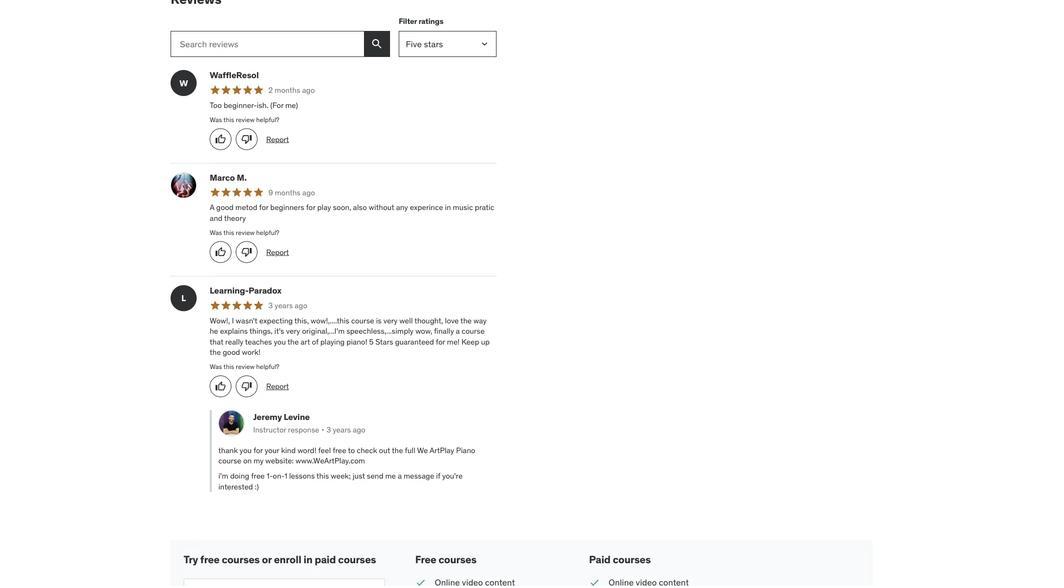 Task type: vqa. For each thing, say whether or not it's contained in the screenshot.
PMP Certification Exam Prep Course 35 PDU Contact Hours/PDU link at the top of the page
no



Task type: locate. For each thing, give the bounding box(es) containing it.
for up the my
[[254, 446, 263, 456]]

0 vertical spatial report
[[266, 134, 289, 144]]

0 vertical spatial was this review helpful?
[[210, 115, 279, 124]]

4 courses from the left
[[613, 554, 651, 567]]

months for waffleresol
[[275, 85, 300, 95]]

was down too
[[210, 115, 222, 124]]

a up me!
[[456, 327, 460, 336]]

message
[[404, 472, 434, 481]]

1 horizontal spatial you
[[274, 337, 286, 347]]

1 vertical spatial a
[[398, 472, 402, 481]]

1 vertical spatial was this review helpful?
[[210, 229, 279, 237]]

helpful? for paradox
[[256, 363, 279, 371]]

1 mark as helpful image from the top
[[215, 134, 226, 145]]

is
[[376, 316, 382, 326]]

you down it's
[[274, 337, 286, 347]]

for
[[259, 203, 269, 213], [306, 203, 316, 213], [436, 337, 445, 347], [254, 446, 263, 456]]

free up the :)
[[251, 472, 265, 481]]

review down theory
[[236, 229, 255, 237]]

my
[[254, 457, 264, 466]]

2 courses from the left
[[338, 554, 376, 567]]

1 vertical spatial report button
[[266, 247, 289, 258]]

2 months from the top
[[275, 188, 301, 198]]

2 vertical spatial helpful?
[[256, 363, 279, 371]]

1 courses from the left
[[222, 554, 260, 567]]

3 courses from the left
[[439, 554, 477, 567]]

years
[[275, 301, 293, 311], [333, 425, 351, 435]]

report button for paradox
[[266, 382, 289, 392]]

me)
[[285, 100, 298, 110]]

course left is
[[351, 316, 374, 326]]

helpful?
[[256, 115, 279, 124], [256, 229, 279, 237], [256, 363, 279, 371]]

2 vertical spatial was
[[210, 363, 222, 371]]

2 helpful? from the top
[[256, 229, 279, 237]]

1 vertical spatial mark as unhelpful image
[[241, 247, 252, 258]]

report button up paradox
[[266, 247, 289, 258]]

years right •
[[333, 425, 351, 435]]

0 vertical spatial you
[[274, 337, 286, 347]]

1 horizontal spatial free
[[251, 472, 265, 481]]

mark as helpful image left mark as unhelpful image
[[215, 382, 226, 392]]

mark as unhelpful image down the beginner-
[[241, 134, 252, 145]]

3 was from the top
[[210, 363, 222, 371]]

1 vertical spatial mark as helpful image
[[215, 247, 226, 258]]

ago inside jeremy levine instructor response • 3 years ago
[[353, 425, 366, 435]]

was
[[210, 115, 222, 124], [210, 229, 222, 237], [210, 363, 222, 371]]

2 vertical spatial mark as helpful image
[[215, 382, 226, 392]]

ago for learning-paradox
[[295, 301, 307, 311]]

free
[[333, 446, 346, 456], [251, 472, 265, 481], [200, 554, 220, 567]]

3 report button from the top
[[266, 382, 289, 392]]

playing
[[320, 337, 345, 347]]

mark as helpful image for marco
[[215, 247, 226, 258]]

paradox
[[249, 285, 282, 296]]

0 vertical spatial a
[[456, 327, 460, 336]]

music
[[453, 203, 473, 213]]

any
[[396, 203, 408, 213]]

1 vertical spatial 3
[[327, 425, 331, 435]]

you up on
[[240, 446, 252, 456]]

1 months from the top
[[275, 85, 300, 95]]

good right a
[[216, 203, 234, 213]]

3 report from the top
[[266, 382, 289, 392]]

ratings
[[419, 16, 444, 26]]

wow!,....this
[[311, 316, 350, 326]]

ago up beginners
[[302, 188, 315, 198]]

mark as helpful image for learning-
[[215, 382, 226, 392]]

also
[[353, 203, 367, 213]]

1 vertical spatial review
[[236, 229, 255, 237]]

helpful? down work!
[[256, 363, 279, 371]]

mark as helpful image down and
[[215, 247, 226, 258]]

marco m.
[[210, 172, 247, 183]]

0 horizontal spatial a
[[398, 472, 402, 481]]

0 horizontal spatial course
[[218, 457, 241, 466]]

course up keep on the left bottom of the page
[[462, 327, 485, 336]]

0 vertical spatial course
[[351, 316, 374, 326]]

week;
[[331, 472, 351, 481]]

helpful? down beginners
[[256, 229, 279, 237]]

3 was this review helpful? from the top
[[210, 363, 279, 371]]

0 vertical spatial was
[[210, 115, 222, 124]]

report button right mark as unhelpful image
[[266, 382, 289, 392]]

0 horizontal spatial 3
[[268, 301, 273, 311]]

2 vertical spatial course
[[218, 457, 241, 466]]

ago for marco m.
[[302, 188, 315, 198]]

jeremy
[[253, 412, 282, 423]]

report down (for
[[266, 134, 289, 144]]

report button
[[266, 134, 289, 145], [266, 247, 289, 258], [266, 382, 289, 392]]

finally
[[434, 327, 454, 336]]

2 vertical spatial review
[[236, 363, 255, 371]]

2 vertical spatial report
[[266, 382, 289, 392]]

2 review from the top
[[236, 229, 255, 237]]

1 vertical spatial course
[[462, 327, 485, 336]]

(for
[[270, 100, 284, 110]]

in left paid
[[304, 554, 313, 567]]

2 report button from the top
[[266, 247, 289, 258]]

good inside the "a good metod for beginners for play soon, also without any experince in music pratic and theory"
[[216, 203, 234, 213]]

9 months ago
[[268, 188, 315, 198]]

0 vertical spatial mark as helpful image
[[215, 134, 226, 145]]

good down really
[[223, 348, 240, 358]]

metod
[[236, 203, 257, 213]]

free courses
[[415, 554, 477, 567]]

paid courses
[[589, 554, 651, 567]]

2 mark as helpful image from the top
[[215, 247, 226, 258]]

in inside the "a good metod for beginners for play soon, also without any experince in music pratic and theory"
[[445, 203, 451, 213]]

things,
[[250, 327, 273, 336]]

artplay
[[430, 446, 454, 456]]

2 months ago
[[268, 85, 315, 95]]

mark as helpful image
[[215, 134, 226, 145], [215, 247, 226, 258], [215, 382, 226, 392]]

thank you for your kind word! feel free to check out the full we artplay piano course on my website: www.weartplay.com i'm doing free 1-on-1 lessons this week; just send me a message if you're interested :)
[[218, 446, 476, 492]]

in
[[445, 203, 451, 213], [304, 554, 313, 567]]

2
[[268, 85, 273, 95]]

0 vertical spatial months
[[275, 85, 300, 95]]

www.weartplay.com
[[296, 457, 365, 466]]

this for waffleresol
[[224, 115, 234, 124]]

course
[[351, 316, 374, 326], [462, 327, 485, 336], [218, 457, 241, 466]]

3 inside jeremy levine instructor response • 3 years ago
[[327, 425, 331, 435]]

1 horizontal spatial a
[[456, 327, 460, 336]]

in left music
[[445, 203, 451, 213]]

9
[[268, 188, 273, 198]]

free right try at left bottom
[[200, 554, 220, 567]]

1 vertical spatial months
[[275, 188, 301, 198]]

report right mark as unhelpful image
[[266, 382, 289, 392]]

1 horizontal spatial course
[[351, 316, 374, 326]]

was for marco
[[210, 229, 222, 237]]

0 vertical spatial report button
[[266, 134, 289, 145]]

3 right •
[[327, 425, 331, 435]]

play
[[317, 203, 331, 213]]

a right me at left
[[398, 472, 402, 481]]

the inside thank you for your kind word! feel free to check out the full we artplay piano course on my website: www.weartplay.com i'm doing free 1-on-1 lessons this week; just send me a message if you're interested :)
[[392, 446, 403, 456]]

1 vertical spatial was
[[210, 229, 222, 237]]

this down theory
[[224, 229, 234, 237]]

very right is
[[384, 316, 398, 326]]

mark as helpful image down too
[[215, 134, 226, 145]]

0 vertical spatial helpful?
[[256, 115, 279, 124]]

i
[[232, 316, 234, 326]]

5
[[369, 337, 374, 347]]

ish.
[[257, 100, 269, 110]]

3 review from the top
[[236, 363, 255, 371]]

3 down paradox
[[268, 301, 273, 311]]

0 vertical spatial good
[[216, 203, 234, 213]]

this down www.weartplay.com
[[317, 472, 329, 481]]

piano
[[456, 446, 476, 456]]

the left the full at the left bottom of page
[[392, 446, 403, 456]]

was down and
[[210, 229, 222, 237]]

ago right '2'
[[302, 85, 315, 95]]

2 horizontal spatial free
[[333, 446, 346, 456]]

mark as unhelpful image
[[241, 134, 252, 145], [241, 247, 252, 258]]

was this review helpful? down the beginner-
[[210, 115, 279, 124]]

0 vertical spatial years
[[275, 301, 293, 311]]

course down thank on the left of page
[[218, 457, 241, 466]]

1 horizontal spatial years
[[333, 425, 351, 435]]

me
[[385, 472, 396, 481]]

ago
[[302, 85, 315, 95], [302, 188, 315, 198], [295, 301, 307, 311], [353, 425, 366, 435]]

report for m.
[[266, 248, 289, 257]]

:)
[[255, 482, 259, 492]]

2 vertical spatial was this review helpful?
[[210, 363, 279, 371]]

report button down (for
[[266, 134, 289, 145]]

was this review helpful? down theory
[[210, 229, 279, 237]]

months for marco m.
[[275, 188, 301, 198]]

3 mark as helpful image from the top
[[215, 382, 226, 392]]

this down the beginner-
[[224, 115, 234, 124]]

1 vertical spatial free
[[251, 472, 265, 481]]

keep
[[462, 337, 479, 347]]

0 horizontal spatial you
[[240, 446, 252, 456]]

months up beginners
[[275, 188, 301, 198]]

1 vertical spatial good
[[223, 348, 240, 358]]

courses
[[222, 554, 260, 567], [338, 554, 376, 567], [439, 554, 477, 567], [613, 554, 651, 567]]

jeremy levine instructor response • 3 years ago
[[253, 412, 366, 435]]

for inside thank you for your kind word! feel free to check out the full we artplay piano course on my website: www.weartplay.com i'm doing free 1-on-1 lessons this week; just send me a message if you're interested :)
[[254, 446, 263, 456]]

months up me)
[[275, 85, 300, 95]]

thank
[[218, 446, 238, 456]]

review down the beginner-
[[236, 115, 255, 124]]

0 vertical spatial in
[[445, 203, 451, 213]]

3
[[268, 301, 273, 311], [327, 425, 331, 435]]

was this review helpful? down work!
[[210, 363, 279, 371]]

was this review helpful? for m.
[[210, 229, 279, 237]]

0 horizontal spatial in
[[304, 554, 313, 567]]

1 vertical spatial years
[[333, 425, 351, 435]]

we
[[417, 446, 428, 456]]

2 was this review helpful? from the top
[[210, 229, 279, 237]]

helpful? down ish.
[[256, 115, 279, 124]]

wasn't
[[236, 316, 258, 326]]

learning-
[[210, 285, 249, 296]]

ago up this,
[[295, 301, 307, 311]]

2 vertical spatial report button
[[266, 382, 289, 392]]

free left to
[[333, 446, 346, 456]]

1 was this review helpful? from the top
[[210, 115, 279, 124]]

0 vertical spatial review
[[236, 115, 255, 124]]

1 vertical spatial in
[[304, 554, 313, 567]]

the left way
[[461, 316, 472, 326]]

send
[[367, 472, 384, 481]]

ago up to
[[353, 425, 366, 435]]

w
[[179, 77, 188, 89]]

1 vertical spatial you
[[240, 446, 252, 456]]

good
[[216, 203, 234, 213], [223, 348, 240, 358]]

1 vertical spatial helpful?
[[256, 229, 279, 237]]

on-
[[273, 472, 284, 481]]

2 mark as unhelpful image from the top
[[241, 247, 252, 258]]

mark as unhelpful image for waffleresol
[[241, 134, 252, 145]]

years inside jeremy levine instructor response • 3 years ago
[[333, 425, 351, 435]]

very down this,
[[286, 327, 300, 336]]

this down really
[[224, 363, 234, 371]]

1 horizontal spatial 3
[[327, 425, 331, 435]]

1 review from the top
[[236, 115, 255, 124]]

mark as unhelpful image down theory
[[241, 247, 252, 258]]

months
[[275, 85, 300, 95], [275, 188, 301, 198]]

review for paradox
[[236, 363, 255, 371]]

me!
[[447, 337, 460, 347]]

3 helpful? from the top
[[256, 363, 279, 371]]

1 horizontal spatial in
[[445, 203, 451, 213]]

l
[[181, 293, 186, 304]]

0 vertical spatial mark as unhelpful image
[[241, 134, 252, 145]]

beginners
[[270, 203, 304, 213]]

years up expecting
[[275, 301, 293, 311]]

wow!, i wasn't expecting this, wow!,....this course is very well thought,  love the way he explains things, it's very original,...i'm speechless,...simply wow, finally a course that really teaches you the art of playing piano! 5 stars guaranteed for me! keep up the good work!
[[210, 316, 490, 358]]

filter ratings
[[399, 16, 444, 26]]

review for m.
[[236, 229, 255, 237]]

1 vertical spatial report
[[266, 248, 289, 257]]

report up paradox
[[266, 248, 289, 257]]

1 mark as unhelpful image from the top
[[241, 134, 252, 145]]

2 was from the top
[[210, 229, 222, 237]]

theory
[[224, 214, 246, 223]]

2 vertical spatial free
[[200, 554, 220, 567]]

1 horizontal spatial very
[[384, 316, 398, 326]]

interested
[[218, 482, 253, 492]]

wow!,
[[210, 316, 230, 326]]

filter
[[399, 16, 417, 26]]

Search reviews text field
[[171, 31, 364, 57]]

for down 'finally'
[[436, 337, 445, 347]]

was down that
[[210, 363, 222, 371]]

1 report button from the top
[[266, 134, 289, 145]]

for inside wow!, i wasn't expecting this, wow!,....this course is very well thought,  love the way he explains things, it's very original,...i'm speechless,...simply wow, finally a course that really teaches you the art of playing piano! 5 stars guaranteed for me! keep up the good work!
[[436, 337, 445, 347]]

mark as unhelpful image
[[241, 382, 252, 392]]

it's
[[275, 327, 284, 336]]

review down work!
[[236, 363, 255, 371]]

0 horizontal spatial very
[[286, 327, 300, 336]]

•
[[322, 425, 324, 435]]

2 report from the top
[[266, 248, 289, 257]]



Task type: describe. For each thing, give the bounding box(es) containing it.
1 report from the top
[[266, 134, 289, 144]]

experince
[[410, 203, 443, 213]]

guaranteed
[[395, 337, 434, 347]]

levine
[[284, 412, 310, 423]]

too
[[210, 100, 222, 110]]

to
[[348, 446, 355, 456]]

on
[[243, 457, 252, 466]]

lessons
[[289, 472, 315, 481]]

ago for waffleresol
[[302, 85, 315, 95]]

check
[[357, 446, 377, 456]]

the left art
[[288, 337, 299, 347]]

well
[[400, 316, 413, 326]]

course inside thank you for your kind word! feel free to check out the full we artplay piano course on my website: www.weartplay.com i'm doing free 1-on-1 lessons this week; just send me a message if you're interested :)
[[218, 457, 241, 466]]

1 was from the top
[[210, 115, 222, 124]]

he
[[210, 327, 218, 336]]

or
[[262, 554, 272, 567]]

this,
[[295, 316, 309, 326]]

and
[[210, 214, 222, 223]]

for left play
[[306, 203, 316, 213]]

m.
[[237, 172, 247, 183]]

work!
[[242, 348, 261, 358]]

a inside thank you for your kind word! feel free to check out the full we artplay piano course on my website: www.weartplay.com i'm doing free 1-on-1 lessons this week; just send me a message if you're interested :)
[[398, 472, 402, 481]]

small image
[[589, 577, 600, 587]]

kind
[[281, 446, 296, 456]]

a
[[210, 203, 215, 213]]

pratic
[[475, 203, 495, 213]]

1 vertical spatial very
[[286, 327, 300, 336]]

paid
[[315, 554, 336, 567]]

marco
[[210, 172, 235, 183]]

you inside wow!, i wasn't expecting this, wow!,....this course is very well thought,  love the way he explains things, it's very original,...i'm speechless,...simply wow, finally a course that really teaches you the art of playing piano! 5 stars guaranteed for me! keep up the good work!
[[274, 337, 286, 347]]

learning-paradox
[[210, 285, 282, 296]]

0 vertical spatial very
[[384, 316, 398, 326]]

submit search image
[[371, 37, 384, 51]]

the down that
[[210, 348, 221, 358]]

explains
[[220, 327, 248, 336]]

soon,
[[333, 203, 351, 213]]

this inside thank you for your kind word! feel free to check out the full we artplay piano course on my website: www.weartplay.com i'm doing free 1-on-1 lessons this week; just send me a message if you're interested :)
[[317, 472, 329, 481]]

you're
[[442, 472, 463, 481]]

expecting
[[259, 316, 293, 326]]

out
[[379, 446, 390, 456]]

really
[[225, 337, 243, 347]]

way
[[474, 316, 487, 326]]

0 vertical spatial 3
[[268, 301, 273, 311]]

a good metod for beginners for play soon, also without any experince in music pratic and theory
[[210, 203, 495, 223]]

website:
[[266, 457, 294, 466]]

feel
[[318, 446, 331, 456]]

report button for m.
[[266, 247, 289, 258]]

this for learning-paradox
[[224, 363, 234, 371]]

too beginner-ish. (for me)
[[210, 100, 298, 110]]

0 horizontal spatial years
[[275, 301, 293, 311]]

enroll
[[274, 554, 301, 567]]

word!
[[298, 446, 317, 456]]

piano!
[[347, 337, 367, 347]]

try free courses or enroll in paid courses
[[184, 554, 376, 567]]

2 horizontal spatial course
[[462, 327, 485, 336]]

without
[[369, 203, 394, 213]]

speechless,...simply
[[347, 327, 414, 336]]

thought,
[[415, 316, 443, 326]]

small image
[[415, 577, 426, 587]]

try
[[184, 554, 198, 567]]

your
[[265, 446, 279, 456]]

response
[[288, 425, 319, 435]]

full
[[405, 446, 416, 456]]

3 years ago
[[268, 301, 307, 311]]

love
[[445, 316, 459, 326]]

stars
[[376, 337, 393, 347]]

paid
[[589, 554, 611, 567]]

teaches
[[245, 337, 272, 347]]

1-
[[267, 472, 273, 481]]

a inside wow!, i wasn't expecting this, wow!,....this course is very well thought,  love the way he explains things, it's very original,...i'm speechless,...simply wow, finally a course that really teaches you the art of playing piano! 5 stars guaranteed for me! keep up the good work!
[[456, 327, 460, 336]]

you inside thank you for your kind word! feel free to check out the full we artplay piano course on my website: www.weartplay.com i'm doing free 1-on-1 lessons this week; just send me a message if you're interested :)
[[240, 446, 252, 456]]

good inside wow!, i wasn't expecting this, wow!,....this course is very well thought,  love the way he explains things, it's very original,...i'm speechless,...simply wow, finally a course that really teaches you the art of playing piano! 5 stars guaranteed for me! keep up the good work!
[[223, 348, 240, 358]]

for down '9'
[[259, 203, 269, 213]]

0 horizontal spatial free
[[200, 554, 220, 567]]

wow,
[[416, 327, 432, 336]]

up
[[481, 337, 490, 347]]

was this review helpful? for paradox
[[210, 363, 279, 371]]

free
[[415, 554, 437, 567]]

was for learning-
[[210, 363, 222, 371]]

mark as unhelpful image for marco m.
[[241, 247, 252, 258]]

0 vertical spatial free
[[333, 446, 346, 456]]

helpful? for m.
[[256, 229, 279, 237]]

doing
[[230, 472, 249, 481]]

waffleresol
[[210, 70, 259, 81]]

i'm
[[218, 472, 228, 481]]

1 helpful? from the top
[[256, 115, 279, 124]]

art
[[301, 337, 310, 347]]

report for paradox
[[266, 382, 289, 392]]

this for marco m.
[[224, 229, 234, 237]]

of
[[312, 337, 319, 347]]

instructor
[[253, 425, 286, 435]]

1
[[284, 472, 287, 481]]

if
[[436, 472, 441, 481]]



